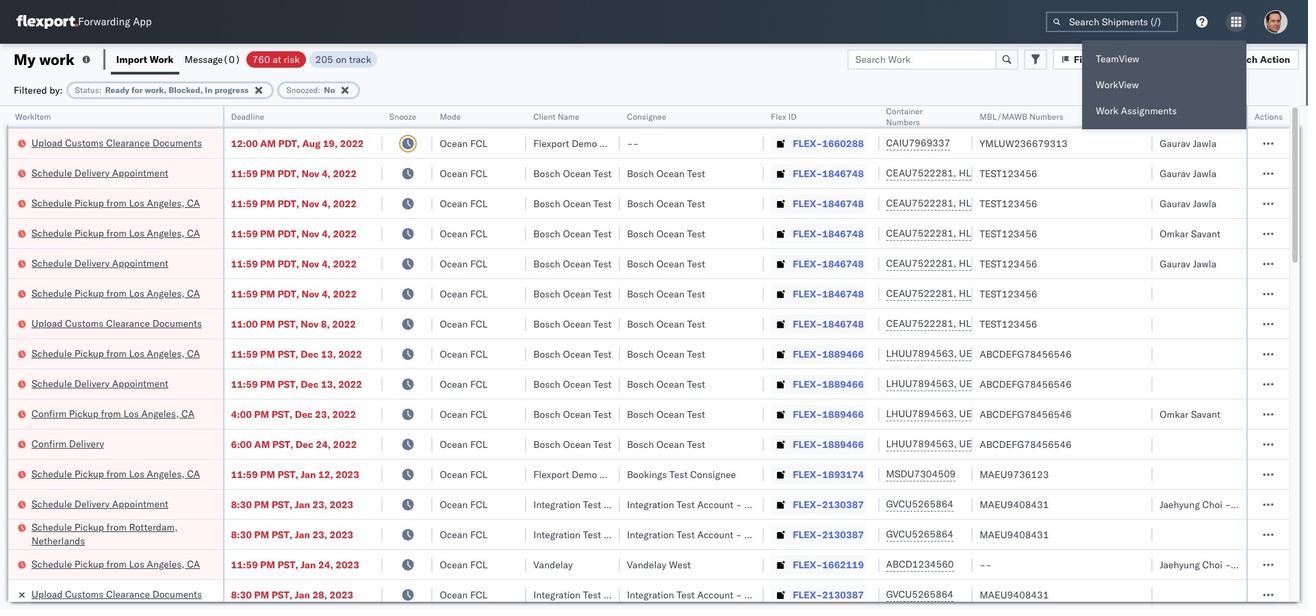 Task type: locate. For each thing, give the bounding box(es) containing it.
nov
[[302, 167, 319, 180], [302, 198, 319, 210], [302, 228, 319, 240], [302, 258, 319, 270], [302, 288, 319, 300], [301, 318, 319, 330]]

11:59 pm pdt, nov 4, 2022 for 4th the schedule pickup from los angeles, ca link from the bottom
[[231, 288, 357, 300]]

3 flex-1846748 from the top
[[793, 228, 864, 240]]

angeles, for fifth the schedule pickup from los angeles, ca link from the bottom of the page
[[147, 227, 185, 239]]

2 vertical spatial 8:30
[[231, 589, 252, 601]]

pickup inside 'link'
[[69, 408, 99, 420]]

pdt, for first schedule delivery appointment link
[[278, 167, 299, 180]]

2023 right 28,
[[330, 589, 353, 601]]

11:59 pm pst, dec 13, 2022 up 4:00 pm pst, dec 23, 2022
[[231, 378, 362, 391]]

6 fcl from the top
[[470, 288, 488, 300]]

los
[[129, 197, 144, 209], [129, 227, 144, 239], [129, 287, 144, 300], [129, 347, 144, 360], [124, 408, 139, 420], [129, 468, 144, 480], [129, 558, 144, 571]]

3 jawla from the top
[[1193, 198, 1217, 210]]

1 vertical spatial upload customs clearance documents link
[[31, 317, 202, 330]]

1 vertical spatial flexport
[[533, 469, 569, 481]]

0 vertical spatial 24,
[[316, 439, 331, 451]]

0 vertical spatial confirm
[[31, 408, 66, 420]]

11:59 pm pdt, nov 4, 2022
[[231, 167, 357, 180], [231, 198, 357, 210], [231, 228, 357, 240], [231, 258, 357, 270], [231, 288, 357, 300]]

5 test123456 from the top
[[980, 288, 1038, 300]]

clearance for first upload customs clearance documents button from the bottom
[[106, 317, 150, 330]]

upload customs clearance documents link for first upload customs clearance documents button from the bottom
[[31, 317, 202, 330]]

1 horizontal spatial vandelay
[[627, 559, 667, 571]]

flex-1846748
[[793, 167, 864, 180], [793, 198, 864, 210], [793, 228, 864, 240], [793, 258, 864, 270], [793, 288, 864, 300], [793, 318, 864, 330]]

1889466
[[822, 348, 864, 360], [822, 378, 864, 391], [822, 408, 864, 421], [822, 439, 864, 451]]

omkar for ceau7522281, hlxu6269489, hlxu8034992
[[1160, 228, 1189, 240]]

11:00 pm pst, nov 8, 2022
[[231, 318, 356, 330]]

schedule inside schedule pickup from rotterdam, netherlands
[[31, 521, 72, 534]]

ca inside 'link'
[[182, 408, 195, 420]]

0 vertical spatial customs
[[65, 137, 104, 149]]

1 ceau7522281, hlxu6269489, hlxu8034992 from the top
[[886, 167, 1099, 179]]

appointment for first schedule delivery appointment link
[[112, 167, 168, 179]]

13, down 8,
[[321, 348, 336, 360]]

dec for confirm pickup from los angeles, ca
[[295, 408, 313, 421]]

3 resize handle column header from the left
[[417, 106, 433, 611]]

8:30 pm pst, jan 23, 2023 up 11:59 pm pst, jan 24, 2023
[[231, 529, 353, 541]]

numbers inside button
[[1030, 112, 1064, 122]]

2 demo from the top
[[572, 469, 597, 481]]

2 vertical spatial flex-2130387
[[793, 589, 864, 601]]

flex-1846748 for 4th the schedule pickup from los angeles, ca link from the bottom
[[793, 288, 864, 300]]

flex-1889466
[[793, 348, 864, 360], [793, 378, 864, 391], [793, 408, 864, 421], [793, 439, 864, 451]]

0 vertical spatial karl
[[744, 499, 762, 511]]

3 clearance from the top
[[106, 588, 150, 601]]

1 vertical spatial omkar savant
[[1160, 408, 1221, 421]]

11 schedule from the top
[[31, 558, 72, 571]]

1 vertical spatial confirm
[[31, 438, 66, 450]]

4 flex- from the top
[[793, 228, 822, 240]]

1 vertical spatial customs
[[65, 317, 104, 330]]

uetu5238478 for confirm pickup from los angeles, ca
[[959, 408, 1026, 420]]

4 schedule from the top
[[31, 257, 72, 269]]

2 vertical spatial 2130387
[[822, 589, 864, 601]]

1 vertical spatial 11:59 pm pst, dec 13, 2022
[[231, 378, 362, 391]]

-- down consignee "button"
[[627, 137, 639, 150]]

2 vertical spatial account
[[697, 589, 734, 601]]

-- right abcd1234560
[[980, 559, 992, 571]]

lagerfeld up flex-1662119
[[765, 529, 805, 541]]

from for 1st the schedule pickup from los angeles, ca link
[[107, 197, 127, 209]]

13, for schedule pickup from los angeles, ca
[[321, 348, 336, 360]]

4 ocean fcl from the top
[[440, 228, 488, 240]]

3 ceau7522281, from the top
[[886, 227, 957, 240]]

work right import
[[150, 53, 174, 65]]

23, up 11:59 pm pst, jan 24, 2023
[[312, 529, 327, 541]]

los inside 'link'
[[124, 408, 139, 420]]

from inside schedule pickup from rotterdam, netherlands
[[107, 521, 127, 534]]

0 horizontal spatial :
[[99, 85, 102, 95]]

5 hlxu8034992 from the top
[[1032, 288, 1099, 300]]

dec up 6:00 am pst, dec 24, 2022
[[295, 408, 313, 421]]

0 vertical spatial 13,
[[321, 348, 336, 360]]

fcl
[[470, 137, 488, 150], [470, 167, 488, 180], [470, 198, 488, 210], [470, 228, 488, 240], [470, 258, 488, 270], [470, 288, 488, 300], [470, 318, 488, 330], [470, 348, 488, 360], [470, 378, 488, 391], [470, 408, 488, 421], [470, 439, 488, 451], [470, 469, 488, 481], [470, 499, 488, 511], [470, 529, 488, 541], [470, 559, 488, 571], [470, 589, 488, 601]]

delivery for confirm delivery button
[[69, 438, 104, 450]]

23, for confirm pickup from los angeles, ca
[[315, 408, 330, 421]]

1 vertical spatial 8:30 pm pst, jan 23, 2023
[[231, 529, 353, 541]]

flex-1889466 button
[[771, 345, 867, 364], [771, 345, 867, 364], [771, 375, 867, 394], [771, 375, 867, 394], [771, 405, 867, 424], [771, 405, 867, 424], [771, 435, 867, 454], [771, 435, 867, 454]]

1 vertical spatial integration test account - karl lagerfeld
[[627, 529, 805, 541]]

3 ocean fcl from the top
[[440, 198, 488, 210]]

4 ceau7522281, hlxu6269489, hlxu8034992 from the top
[[886, 257, 1099, 270]]

1 vertical spatial omkar
[[1160, 408, 1189, 421]]

jan down 11:59 pm pst, jan 12, 2023
[[295, 499, 310, 511]]

1 vertical spatial 8:30
[[231, 529, 252, 541]]

0 vertical spatial 2130387
[[822, 499, 864, 511]]

0 vertical spatial lagerfeld
[[765, 499, 805, 511]]

pst, down 6:00 am pst, dec 24, 2022
[[278, 469, 298, 481]]

ocean fcl
[[440, 137, 488, 150], [440, 167, 488, 180], [440, 198, 488, 210], [440, 228, 488, 240], [440, 258, 488, 270], [440, 288, 488, 300], [440, 318, 488, 330], [440, 348, 488, 360], [440, 378, 488, 391], [440, 408, 488, 421], [440, 439, 488, 451], [440, 469, 488, 481], [440, 499, 488, 511], [440, 529, 488, 541], [440, 559, 488, 571], [440, 589, 488, 601]]

2 schedule pickup from los angeles, ca button from the top
[[31, 226, 200, 241]]

1 vertical spatial gvcu5265864
[[886, 529, 954, 541]]

flex-2130387 down flex-1662119
[[793, 589, 864, 601]]

1 vertical spatial clearance
[[106, 317, 150, 330]]

2 : from the left
[[318, 85, 321, 95]]

schedule for 1st schedule delivery appointment link from the bottom of the page
[[31, 498, 72, 510]]

flexport
[[533, 137, 569, 150], [533, 469, 569, 481]]

1 vertical spatial upload customs clearance documents button
[[31, 317, 202, 332]]

(0)
[[223, 53, 241, 65]]

numbers inside container numbers
[[886, 117, 920, 127]]

gvcu5265864 down abcd1234560
[[886, 589, 954, 601]]

abcdefg78456546
[[980, 348, 1072, 360], [980, 378, 1072, 391], [980, 408, 1072, 421], [980, 439, 1072, 451]]

actions
[[1255, 112, 1283, 122]]

0 vertical spatial gvcu5265864
[[886, 498, 954, 511]]

1846748
[[822, 167, 864, 180], [822, 198, 864, 210], [822, 228, 864, 240], [822, 258, 864, 270], [822, 288, 864, 300], [822, 318, 864, 330]]

karl
[[744, 499, 762, 511], [744, 529, 762, 541], [744, 589, 762, 601]]

nov for 3rd schedule delivery appointment link from the bottom of the page
[[302, 258, 319, 270]]

lhuu7894563, uetu5238478
[[886, 348, 1026, 360], [886, 378, 1026, 390], [886, 408, 1026, 420], [886, 438, 1026, 451]]

jaehyung choi - test origin agent
[[1160, 499, 1308, 511]]

pst, up 4:00 pm pst, dec 23, 2022
[[278, 378, 298, 391]]

0 vertical spatial upload
[[31, 137, 63, 149]]

4 jawla from the top
[[1193, 258, 1217, 270]]

dec up 4:00 pm pst, dec 23, 2022
[[301, 378, 319, 391]]

pdt, for 4th the schedule pickup from los angeles, ca link from the bottom
[[278, 288, 299, 300]]

1 vertical spatial 2130387
[[822, 529, 864, 541]]

ca for fourth schedule pickup from los angeles, ca button from the bottom of the page
[[187, 287, 200, 300]]

8 resize handle column header from the left
[[957, 106, 973, 611]]

am right 12:00
[[260, 137, 276, 150]]

lagerfeld
[[765, 499, 805, 511], [765, 529, 805, 541], [765, 589, 805, 601]]

4 fcl from the top
[[470, 228, 488, 240]]

from for 2nd the schedule pickup from los angeles, ca link from the bottom of the page
[[107, 468, 127, 480]]

1 vertical spatial upload
[[31, 317, 63, 330]]

0 vertical spatial --
[[627, 137, 639, 150]]

23, down 12, on the left bottom of the page
[[312, 499, 327, 511]]

lagerfeld down the flex-1893174
[[765, 499, 805, 511]]

1 vertical spatial maeu9408431
[[980, 529, 1049, 541]]

schedule for third schedule delivery appointment link from the top of the page
[[31, 378, 72, 390]]

test123456 for first schedule delivery appointment link
[[980, 167, 1038, 180]]

15 fcl from the top
[[470, 559, 488, 571]]

flexport for bookings test consignee
[[533, 469, 569, 481]]

schedule pickup from los angeles, ca link
[[31, 196, 200, 210], [31, 226, 200, 240], [31, 287, 200, 300], [31, 347, 200, 360], [31, 467, 200, 481], [31, 558, 200, 571]]

8,
[[321, 318, 330, 330]]

2 gaurav from the top
[[1160, 167, 1191, 180]]

2 flex-1889466 from the top
[[793, 378, 864, 391]]

1 vertical spatial 24,
[[318, 559, 333, 571]]

0 vertical spatial demo
[[572, 137, 597, 150]]

11:59 pm pst, jan 24, 2023
[[231, 559, 359, 571]]

file exception button
[[1053, 49, 1147, 69], [1053, 49, 1147, 69]]

from inside 'link'
[[101, 408, 121, 420]]

ceau7522281, hlxu6269489, hlxu8034992 for fifth the schedule pickup from los angeles, ca link from the bottom of the page
[[886, 227, 1099, 240]]

1 resize handle column header from the left
[[206, 106, 223, 611]]

6:00
[[231, 439, 252, 451]]

am right the "6:00"
[[254, 439, 270, 451]]

resize handle column header for container numbers
[[957, 106, 973, 611]]

documents
[[152, 137, 202, 149], [152, 317, 202, 330], [152, 588, 202, 601]]

app
[[133, 15, 152, 28]]

flex
[[771, 112, 786, 122]]

delivery for 1st schedule delivery appointment button from the bottom
[[74, 498, 110, 510]]

2130387 up 1662119 at the bottom right
[[822, 529, 864, 541]]

upload customs clearance documents link
[[31, 136, 202, 150], [31, 317, 202, 330], [31, 588, 202, 601]]

0 horizontal spatial numbers
[[886, 117, 920, 127]]

dec down 11:00 pm pst, nov 8, 2022
[[301, 348, 319, 360]]

5 schedule from the top
[[31, 287, 72, 300]]

lagerfeld down flex-1662119
[[765, 589, 805, 601]]

from for first the schedule pickup from los angeles, ca link from the bottom
[[107, 558, 127, 571]]

message (0)
[[185, 53, 241, 65]]

work
[[39, 50, 75, 69]]

1846748 for 4th the schedule pickup from los angeles, ca link from the bottom
[[822, 288, 864, 300]]

1 hlxu8034992 from the top
[[1032, 167, 1099, 179]]

0 vertical spatial upload customs clearance documents button
[[31, 136, 202, 151]]

schedule pickup from los angeles, ca button
[[31, 196, 200, 211], [31, 226, 200, 241], [31, 287, 200, 302], [31, 347, 200, 362], [31, 467, 200, 482], [31, 558, 200, 573]]

1 horizontal spatial numbers
[[1030, 112, 1064, 122]]

1 horizontal spatial work
[[1096, 105, 1119, 117]]

uetu5238478 for schedule pickup from los angeles, ca
[[959, 348, 1026, 360]]

2 vertical spatial documents
[[152, 588, 202, 601]]

from for confirm pickup from los angeles, ca 'link' on the left of page
[[101, 408, 121, 420]]

consignee
[[627, 112, 666, 122], [600, 137, 646, 150], [600, 469, 646, 481], [690, 469, 736, 481]]

10 fcl from the top
[[470, 408, 488, 421]]

1 vertical spatial 23,
[[312, 499, 327, 511]]

1 schedule delivery appointment link from the top
[[31, 166, 168, 180]]

1 vertical spatial work
[[1096, 105, 1119, 117]]

jan up 28,
[[301, 559, 316, 571]]

3 schedule pickup from los angeles, ca button from the top
[[31, 287, 200, 302]]

flexport demo consignee
[[533, 137, 646, 150], [533, 469, 646, 481]]

flexport demo consignee for bookings
[[533, 469, 646, 481]]

resize handle column header for workitem
[[206, 106, 223, 611]]

delivery
[[74, 167, 110, 179], [74, 257, 110, 269], [74, 378, 110, 390], [69, 438, 104, 450], [74, 498, 110, 510]]

angeles,
[[147, 197, 185, 209], [147, 227, 185, 239], [147, 287, 185, 300], [147, 347, 185, 360], [141, 408, 179, 420], [147, 468, 185, 480], [147, 558, 185, 571]]

schedule delivery appointment button
[[31, 166, 168, 181], [31, 256, 168, 271], [31, 377, 168, 392], [31, 497, 168, 512]]

hlxu6269489, for 4th the schedule pickup from los angeles, ca link from the bottom
[[959, 288, 1029, 300]]

1 vertical spatial flex-2130387
[[793, 529, 864, 541]]

flex-1846748 for fifth the schedule pickup from los angeles, ca link from the bottom of the page
[[793, 228, 864, 240]]

nov for first schedule delivery appointment link
[[302, 167, 319, 180]]

2 savant from the top
[[1191, 408, 1221, 421]]

2 vertical spatial clearance
[[106, 588, 150, 601]]

2 vandelay from the left
[[627, 559, 667, 571]]

2 vertical spatial upload customs clearance documents link
[[31, 588, 202, 601]]

schedule
[[31, 167, 72, 179], [31, 197, 72, 209], [31, 227, 72, 239], [31, 257, 72, 269], [31, 287, 72, 300], [31, 347, 72, 360], [31, 378, 72, 390], [31, 468, 72, 480], [31, 498, 72, 510], [31, 521, 72, 534], [31, 558, 72, 571]]

1 vertical spatial demo
[[572, 469, 597, 481]]

demo down name
[[572, 137, 597, 150]]

flex-2130387 down the flex-1893174
[[793, 499, 864, 511]]

1 schedule from the top
[[31, 167, 72, 179]]

2130387 down "1893174" at bottom right
[[822, 499, 864, 511]]

9 ocean fcl from the top
[[440, 378, 488, 391]]

4 flex-1846748 from the top
[[793, 258, 864, 270]]

risk
[[284, 53, 300, 65]]

0 vertical spatial 8:30 pm pst, jan 23, 2023
[[231, 499, 353, 511]]

0 vertical spatial integration test account - karl lagerfeld
[[627, 499, 805, 511]]

2 vertical spatial upload
[[31, 588, 63, 601]]

Search Work text field
[[847, 49, 997, 69]]

0 vertical spatial 23,
[[315, 408, 330, 421]]

ca for sixth schedule pickup from los angeles, ca button from the bottom of the page
[[187, 197, 200, 209]]

flex-2130387 up flex-1662119
[[793, 529, 864, 541]]

from for 4th the schedule pickup from los angeles, ca link from the bottom
[[107, 287, 127, 300]]

batch action button
[[1210, 49, 1299, 69]]

2 vertical spatial customs
[[65, 588, 104, 601]]

savant for lhuu7894563, uetu5238478
[[1191, 408, 1221, 421]]

ceau7522281, hlxu6269489, hlxu8034992
[[886, 167, 1099, 179], [886, 197, 1099, 210], [886, 227, 1099, 240], [886, 257, 1099, 270], [886, 288, 1099, 300], [886, 318, 1099, 330]]

schedule delivery appointment
[[31, 167, 168, 179], [31, 257, 168, 269], [31, 378, 168, 390], [31, 498, 168, 510]]

gvcu5265864
[[886, 498, 954, 511], [886, 529, 954, 541], [886, 589, 954, 601]]

13 ocean fcl from the top
[[440, 499, 488, 511]]

2022
[[340, 137, 364, 150], [333, 167, 357, 180], [333, 198, 357, 210], [333, 228, 357, 240], [333, 258, 357, 270], [333, 288, 357, 300], [332, 318, 356, 330], [338, 348, 362, 360], [338, 378, 362, 391], [332, 408, 356, 421], [333, 439, 357, 451]]

gaurav jawla for first schedule delivery appointment link
[[1160, 167, 1217, 180]]

hlxu8034992
[[1032, 167, 1099, 179], [1032, 197, 1099, 210], [1032, 227, 1099, 240], [1032, 257, 1099, 270], [1032, 288, 1099, 300], [1032, 318, 1099, 330]]

0 vertical spatial flex-2130387
[[793, 499, 864, 511]]

1 vertical spatial savant
[[1191, 408, 1221, 421]]

3 11:59 pm pdt, nov 4, 2022 from the top
[[231, 228, 357, 240]]

0 vertical spatial account
[[697, 499, 734, 511]]

3 maeu9408431 from the top
[[980, 589, 1049, 601]]

11:59 pm pst, dec 13, 2022 down 11:00 pm pst, nov 8, 2022
[[231, 348, 362, 360]]

2 vertical spatial integration test account - karl lagerfeld
[[627, 589, 805, 601]]

8:30 down 11:59 pm pst, jan 24, 2023
[[231, 589, 252, 601]]

import
[[116, 53, 147, 65]]

confirm for confirm delivery
[[31, 438, 66, 450]]

2 vertical spatial lagerfeld
[[765, 589, 805, 601]]

container numbers
[[886, 106, 923, 127]]

status : ready for work, blocked, in progress
[[75, 85, 249, 95]]

6 schedule pickup from los angeles, ca button from the top
[[31, 558, 200, 573]]

savant for ceau7522281, hlxu6269489, hlxu8034992
[[1191, 228, 1221, 240]]

ceau7522281, hlxu6269489, hlxu8034992 for first schedule delivery appointment link
[[886, 167, 1099, 179]]

customs
[[65, 137, 104, 149], [65, 317, 104, 330], [65, 588, 104, 601]]

2 vertical spatial karl
[[744, 589, 762, 601]]

gvcu5265864 down msdu7304509
[[886, 498, 954, 511]]

0 vertical spatial upload customs clearance documents link
[[31, 136, 202, 150]]

schedule for first schedule delivery appointment link
[[31, 167, 72, 179]]

integration test account - karl lagerfeld down bookings test consignee
[[627, 499, 805, 511]]

0 vertical spatial am
[[260, 137, 276, 150]]

8:30 pm pst, jan 23, 2023 down 11:59 pm pst, jan 12, 2023
[[231, 499, 353, 511]]

customs for 2nd upload customs clearance documents button from the bottom of the page
[[65, 137, 104, 149]]

angeles, inside 'link'
[[141, 408, 179, 420]]

24, up 28,
[[318, 559, 333, 571]]

msdu7304509
[[886, 468, 956, 481]]

1 schedule pickup from los angeles, ca link from the top
[[31, 196, 200, 210]]

schedule pickup from los angeles, ca for 2nd the schedule pickup from los angeles, ca link from the bottom of the page
[[31, 468, 200, 480]]

1 vertical spatial integration
[[627, 529, 674, 541]]

12:00 am pdt, aug 19, 2022
[[231, 137, 364, 150]]

11 flex- from the top
[[793, 439, 822, 451]]

4 schedule pickup from los angeles, ca from the top
[[31, 347, 200, 360]]

10 schedule from the top
[[31, 521, 72, 534]]

1 appointment from the top
[[112, 167, 168, 179]]

confirm pickup from los angeles, ca
[[31, 408, 195, 420]]

pst, up 11:59 pm pst, jan 24, 2023
[[272, 529, 293, 541]]

0 vertical spatial savant
[[1191, 228, 1221, 240]]

1 hlxu6269489, from the top
[[959, 167, 1029, 179]]

3 schedule delivery appointment button from the top
[[31, 377, 168, 392]]

omkar savant
[[1160, 228, 1221, 240], [1160, 408, 1221, 421]]

schedule for 4th the schedule pickup from los angeles, ca link from the bottom
[[31, 287, 72, 300]]

appointment
[[112, 167, 168, 179], [112, 257, 168, 269], [112, 378, 168, 390], [112, 498, 168, 510]]

13, for schedule delivery appointment
[[321, 378, 336, 391]]

customs for first upload customs clearance documents button from the bottom
[[65, 317, 104, 330]]

1 horizontal spatial :
[[318, 85, 321, 95]]

1 horizontal spatial --
[[980, 559, 992, 571]]

confirm delivery button
[[31, 437, 104, 452]]

1 vertical spatial karl
[[744, 529, 762, 541]]

resize handle column header for mbl/mawb numbers
[[1137, 106, 1153, 611]]

23, up 6:00 am pst, dec 24, 2022
[[315, 408, 330, 421]]

pst, down 11:59 pm pst, jan 24, 2023
[[272, 589, 293, 601]]

schedule for 3rd the schedule pickup from los angeles, ca link from the bottom
[[31, 347, 72, 360]]

0 horizontal spatial vandelay
[[533, 559, 573, 571]]

1 vertical spatial flexport demo consignee
[[533, 469, 646, 481]]

0 vertical spatial omkar
[[1160, 228, 1189, 240]]

integration test account - karl lagerfeld up west
[[627, 529, 805, 541]]

flex id
[[771, 112, 797, 122]]

upload customs clearance documents
[[31, 137, 202, 149], [31, 317, 202, 330], [31, 588, 202, 601]]

1 vertical spatial upload customs clearance documents
[[31, 317, 202, 330]]

0 vertical spatial integration
[[627, 499, 674, 511]]

4 appointment from the top
[[112, 498, 168, 510]]

2 vertical spatial integration
[[627, 589, 674, 601]]

schedule for 3rd schedule delivery appointment link from the bottom of the page
[[31, 257, 72, 269]]

6 schedule pickup from los angeles, ca from the top
[[31, 558, 200, 571]]

19,
[[323, 137, 338, 150]]

1 confirm from the top
[[31, 408, 66, 420]]

hlxu6269489,
[[959, 167, 1029, 179], [959, 197, 1029, 210], [959, 227, 1029, 240], [959, 257, 1029, 270], [959, 288, 1029, 300], [959, 318, 1029, 330]]

0 vertical spatial 8:30
[[231, 499, 252, 511]]

delivery inside confirm delivery link
[[69, 438, 104, 450]]

1 upload customs clearance documents from the top
[[31, 137, 202, 149]]

2023 up the "8:30 pm pst, jan 28, 2023"
[[336, 559, 359, 571]]

integration test account - karl lagerfeld down west
[[627, 589, 805, 601]]

ca for fifth schedule pickup from los angeles, ca button from the top of the page
[[187, 468, 200, 480]]

2 vertical spatial 23,
[[312, 529, 327, 541]]

1 jawla from the top
[[1193, 137, 1217, 150]]

numbers up ymluw236679313
[[1030, 112, 1064, 122]]

work inside "link"
[[1096, 105, 1119, 117]]

hlxu6269489, for fifth the schedule pickup from los angeles, ca link from the bottom of the page
[[959, 227, 1029, 240]]

0 vertical spatial omkar savant
[[1160, 228, 1221, 240]]

2 schedule pickup from los angeles, ca link from the top
[[31, 226, 200, 240]]

uetu5238478
[[959, 348, 1026, 360], [959, 378, 1026, 390], [959, 408, 1026, 420], [959, 438, 1026, 451]]

4 schedule pickup from los angeles, ca button from the top
[[31, 347, 200, 362]]

0 vertical spatial upload customs clearance documents
[[31, 137, 202, 149]]

gvcu5265864 up abcd1234560
[[886, 529, 954, 541]]

11:59 pm pst, dec 13, 2022 for schedule pickup from los angeles, ca
[[231, 348, 362, 360]]

integration
[[627, 499, 674, 511], [627, 529, 674, 541], [627, 589, 674, 601]]

4 4, from the top
[[322, 258, 331, 270]]

client name button
[[527, 109, 607, 123]]

0 vertical spatial 11:59 pm pst, dec 13, 2022
[[231, 348, 362, 360]]

1846748 for first schedule delivery appointment link
[[822, 167, 864, 180]]

numbers down container
[[886, 117, 920, 127]]

jaehyung
[[1160, 499, 1200, 511]]

integration down bookings
[[627, 499, 674, 511]]

confirm inside 'link'
[[31, 408, 66, 420]]

0 horizontal spatial work
[[150, 53, 174, 65]]

west
[[669, 559, 691, 571]]

2 documents from the top
[[152, 317, 202, 330]]

14 fcl from the top
[[470, 529, 488, 541]]

4 11:59 pm pdt, nov 4, 2022 from the top
[[231, 258, 357, 270]]

schedule delivery appointment link
[[31, 166, 168, 180], [31, 256, 168, 270], [31, 377, 168, 391], [31, 497, 168, 511]]

mbl/mawb numbers button
[[973, 109, 1139, 123]]

from for fifth the schedule pickup from los angeles, ca link from the bottom of the page
[[107, 227, 127, 239]]

angeles, for 3rd the schedule pickup from los angeles, ca link from the bottom
[[147, 347, 185, 360]]

0 vertical spatial documents
[[152, 137, 202, 149]]

4 uetu5238478 from the top
[[959, 438, 1026, 451]]

integration down vandelay west
[[627, 589, 674, 601]]

0 vertical spatial work
[[150, 53, 174, 65]]

13, up 4:00 pm pst, dec 23, 2022
[[321, 378, 336, 391]]

760
[[252, 53, 270, 65]]

: left "ready" on the top
[[99, 85, 102, 95]]

1 documents from the top
[[152, 137, 202, 149]]

5 ceau7522281, hlxu6269489, hlxu8034992 from the top
[[886, 288, 1099, 300]]

3 abcdefg78456546 from the top
[[980, 408, 1072, 421]]

jawla
[[1193, 137, 1217, 150], [1193, 167, 1217, 180], [1193, 198, 1217, 210], [1193, 258, 1217, 270]]

2 vertical spatial maeu9408431
[[980, 589, 1049, 601]]

2 vertical spatial gvcu5265864
[[886, 589, 954, 601]]

2 uetu5238478 from the top
[[959, 378, 1026, 390]]

1 schedule pickup from los angeles, ca button from the top
[[31, 196, 200, 211]]

3 documents from the top
[[152, 588, 202, 601]]

gaurav jawla for 2nd upload customs clearance documents button from the bottom of the page upload customs clearance documents link
[[1160, 137, 1217, 150]]

resize handle column header
[[206, 106, 223, 611], [366, 106, 383, 611], [417, 106, 433, 611], [510, 106, 527, 611], [604, 106, 620, 611], [748, 106, 764, 611], [863, 106, 879, 611], [957, 106, 973, 611], [1137, 106, 1153, 611], [1230, 106, 1247, 611], [1273, 106, 1290, 611]]

upload customs clearance documents for first upload customs clearance documents button from the bottom
[[31, 317, 202, 330]]

am for pst,
[[254, 439, 270, 451]]

2 lhuu7894563, uetu5238478 from the top
[[886, 378, 1026, 390]]

confirm for confirm pickup from los angeles, ca
[[31, 408, 66, 420]]

teamview link
[[1082, 46, 1247, 72]]

upload customs clearance documents for 2nd upload customs clearance documents button from the bottom of the page
[[31, 137, 202, 149]]

pst, up the "8:30 pm pst, jan 28, 2023"
[[278, 559, 298, 571]]

hlxu8034992 for 4th the schedule pickup from los angeles, ca link from the bottom
[[1032, 288, 1099, 300]]

lhuu7894563, for schedule delivery appointment
[[886, 378, 957, 390]]

ceau7522281, for first schedule delivery appointment link
[[886, 167, 957, 179]]

0 vertical spatial flexport
[[533, 137, 569, 150]]

work inside button
[[150, 53, 174, 65]]

1 vertical spatial lagerfeld
[[765, 529, 805, 541]]

hlxu8034992 for first schedule delivery appointment link
[[1032, 167, 1099, 179]]

schedule for 1st the schedule pickup from los angeles, ca link
[[31, 197, 72, 209]]

integration up vandelay west
[[627, 529, 674, 541]]

appointment for third schedule delivery appointment link from the top of the page
[[112, 378, 168, 390]]

1 schedule delivery appointment from the top
[[31, 167, 168, 179]]

status
[[75, 85, 99, 95]]

2023 up 11:59 pm pst, jan 24, 2023
[[330, 529, 353, 541]]

6 hlxu8034992 from the top
[[1032, 318, 1099, 330]]

7 schedule from the top
[[31, 378, 72, 390]]

snoozed
[[286, 85, 318, 95]]

resize handle column header for deadline
[[366, 106, 383, 611]]

1 upload customs clearance documents link from the top
[[31, 136, 202, 150]]

savant
[[1191, 228, 1221, 240], [1191, 408, 1221, 421]]

1 test123456 from the top
[[980, 167, 1038, 180]]

0 vertical spatial maeu9408431
[[980, 499, 1049, 511]]

0 vertical spatial clearance
[[106, 137, 150, 149]]

ceau7522281, for 4th the schedule pickup from los angeles, ca link from the bottom
[[886, 288, 957, 300]]

: left no
[[318, 85, 321, 95]]

consignee inside "button"
[[627, 112, 666, 122]]

jan up 11:59 pm pst, jan 24, 2023
[[295, 529, 310, 541]]

bosch
[[533, 167, 561, 180], [627, 167, 654, 180], [533, 198, 561, 210], [627, 198, 654, 210], [533, 228, 561, 240], [627, 228, 654, 240], [533, 258, 561, 270], [627, 258, 654, 270], [533, 288, 561, 300], [627, 288, 654, 300], [533, 318, 561, 330], [627, 318, 654, 330], [533, 348, 561, 360], [627, 348, 654, 360], [533, 378, 561, 391], [627, 378, 654, 391], [533, 408, 561, 421], [627, 408, 654, 421], [533, 439, 561, 451], [627, 439, 654, 451]]

6 hlxu6269489, from the top
[[959, 318, 1029, 330]]

2130387 down 1662119 at the bottom right
[[822, 589, 864, 601]]

flexport. image
[[16, 15, 78, 29]]

24, up 12, on the left bottom of the page
[[316, 439, 331, 451]]

3 lhuu7894563, uetu5238478 from the top
[[886, 408, 1026, 420]]

11:59 for 4th the schedule pickup from los angeles, ca link from the bottom
[[231, 288, 258, 300]]

flex-1889466 for schedule delivery appointment
[[793, 378, 864, 391]]

2 customs from the top
[[65, 317, 104, 330]]

11:59 for 2nd the schedule pickup from los angeles, ca link from the bottom of the page
[[231, 469, 258, 481]]

jan left 12, on the left bottom of the page
[[301, 469, 316, 481]]

nov for fifth the schedule pickup from los angeles, ca link from the bottom of the page
[[302, 228, 319, 240]]

1 vertical spatial account
[[697, 529, 734, 541]]

11:59
[[231, 167, 258, 180], [231, 198, 258, 210], [231, 228, 258, 240], [231, 258, 258, 270], [231, 288, 258, 300], [231, 348, 258, 360], [231, 378, 258, 391], [231, 469, 258, 481], [231, 559, 258, 571]]

1 vertical spatial am
[[254, 439, 270, 451]]

1 vertical spatial 13,
[[321, 378, 336, 391]]

1 1846748 from the top
[[822, 167, 864, 180]]

8:30 down the "6:00"
[[231, 499, 252, 511]]

work down workview
[[1096, 105, 1119, 117]]

2 4, from the top
[[322, 198, 331, 210]]

angeles, for 4th the schedule pickup from los angeles, ca link from the bottom
[[147, 287, 185, 300]]

2 vertical spatial upload customs clearance documents
[[31, 588, 202, 601]]

delivery for 3rd schedule delivery appointment button from the top
[[74, 378, 110, 390]]

1 flexport from the top
[[533, 137, 569, 150]]

import work
[[116, 53, 174, 65]]

1 gaurav from the top
[[1160, 137, 1191, 150]]

0 vertical spatial flexport demo consignee
[[533, 137, 646, 150]]

1 vertical spatial documents
[[152, 317, 202, 330]]

1 ceau7522281, from the top
[[886, 167, 957, 179]]

demo left bookings
[[572, 469, 597, 481]]

8:30 up 11:59 pm pst, jan 24, 2023
[[231, 529, 252, 541]]

5 ocean fcl from the top
[[440, 258, 488, 270]]

ca
[[187, 197, 200, 209], [187, 227, 200, 239], [187, 287, 200, 300], [187, 347, 200, 360], [182, 408, 195, 420], [187, 468, 200, 480], [187, 558, 200, 571]]

omkar for lhuu7894563, uetu5238478
[[1160, 408, 1189, 421]]



Task type: describe. For each thing, give the bounding box(es) containing it.
3 2130387 from the top
[[822, 589, 864, 601]]

5 fcl from the top
[[470, 258, 488, 270]]

angeles, for 2nd the schedule pickup from los angeles, ca link from the bottom of the page
[[147, 468, 185, 480]]

2 gvcu5265864 from the top
[[886, 529, 954, 541]]

flexport demo consignee for -
[[533, 137, 646, 150]]

8 ocean fcl from the top
[[440, 348, 488, 360]]

1662119
[[822, 559, 864, 571]]

2 ocean fcl from the top
[[440, 167, 488, 180]]

16 flex- from the top
[[793, 589, 822, 601]]

for
[[131, 85, 143, 95]]

omkar savant for ceau7522281, hlxu6269489, hlxu8034992
[[1160, 228, 1221, 240]]

at
[[273, 53, 281, 65]]

ymluw236679313
[[980, 137, 1068, 150]]

1 lagerfeld from the top
[[765, 499, 805, 511]]

3 gaurav from the top
[[1160, 198, 1191, 210]]

3 account from the top
[[697, 589, 734, 601]]

8 fcl from the top
[[470, 348, 488, 360]]

netherlands
[[31, 535, 85, 547]]

lhuu7894563, uetu5238478 for confirm pickup from los angeles, ca
[[886, 408, 1026, 420]]

appointment for 1st schedule delivery appointment link from the bottom of the page
[[112, 498, 168, 510]]

1889466 for confirm pickup from los angeles, ca
[[822, 408, 864, 421]]

import work button
[[111, 44, 179, 75]]

2 flex- from the top
[[793, 167, 822, 180]]

jawla for 3rd schedule delivery appointment link from the bottom of the page
[[1193, 258, 1217, 270]]

1 upload customs clearance documents button from the top
[[31, 136, 202, 151]]

11:59 pm pdt, nov 4, 2022 for 3rd schedule delivery appointment link from the bottom of the page
[[231, 258, 357, 270]]

11:59 pm pst, jan 12, 2023
[[231, 469, 359, 481]]

flex-1893174
[[793, 469, 864, 481]]

upload for first upload customs clearance documents button from the bottom
[[31, 317, 63, 330]]

2 flex-2130387 from the top
[[793, 529, 864, 541]]

uetu5238478 for schedule delivery appointment
[[959, 378, 1026, 390]]

confirm delivery link
[[31, 437, 104, 451]]

1 account from the top
[[697, 499, 734, 511]]

on
[[336, 53, 347, 65]]

16 ocean fcl from the top
[[440, 589, 488, 601]]

by:
[[50, 84, 63, 96]]

3 gvcu5265864 from the top
[[886, 589, 954, 601]]

10 ocean fcl from the top
[[440, 408, 488, 421]]

operator
[[1160, 112, 1193, 122]]

9 flex- from the top
[[793, 378, 822, 391]]

workitem button
[[8, 109, 209, 123]]

6 test123456 from the top
[[980, 318, 1038, 330]]

2 11:59 from the top
[[231, 198, 258, 210]]

lhuu7894563, for schedule pickup from los angeles, ca
[[886, 348, 957, 360]]

11:59 pm pdt, nov 4, 2022 for first schedule delivery appointment link
[[231, 167, 357, 180]]

in
[[205, 85, 213, 95]]

3 flex- from the top
[[793, 198, 822, 210]]

3 upload from the top
[[31, 588, 63, 601]]

5 schedule pickup from los angeles, ca link from the top
[[31, 467, 200, 481]]

confirm pickup from los angeles, ca button
[[31, 407, 195, 422]]

my work
[[14, 50, 75, 69]]

jawla for 2nd upload customs clearance documents button from the bottom of the page upload customs clearance documents link
[[1193, 137, 1217, 150]]

4:00 pm pst, dec 23, 2022
[[231, 408, 356, 421]]

1 integration test account - karl lagerfeld from the top
[[627, 499, 805, 511]]

vandelay west
[[627, 559, 691, 571]]

1 karl from the top
[[744, 499, 762, 511]]

message
[[185, 53, 223, 65]]

dec up 11:59 pm pst, jan 12, 2023
[[296, 439, 314, 451]]

flex-1662119
[[793, 559, 864, 571]]

15 flex- from the top
[[793, 559, 822, 571]]

bookings test consignee
[[627, 469, 736, 481]]

hlxu8034992 for 3rd schedule delivery appointment link from the bottom of the page
[[1032, 257, 1099, 270]]

2 test123456 from the top
[[980, 198, 1038, 210]]

mode
[[440, 112, 461, 122]]

no
[[324, 85, 335, 95]]

file exception
[[1074, 53, 1138, 65]]

4:00
[[231, 408, 252, 421]]

2 schedule delivery appointment link from the top
[[31, 256, 168, 270]]

2 flex-1846748 from the top
[[793, 198, 864, 210]]

filtered by:
[[14, 84, 63, 96]]

7 ocean fcl from the top
[[440, 318, 488, 330]]

forwarding app link
[[16, 15, 152, 29]]

jan left 28,
[[295, 589, 310, 601]]

resize handle column header for client name
[[604, 106, 620, 611]]

0 horizontal spatial --
[[627, 137, 639, 150]]

schedule pickup from los angeles, ca for first the schedule pickup from los angeles, ca link from the bottom
[[31, 558, 200, 571]]

1660288
[[822, 137, 864, 150]]

6 flex- from the top
[[793, 288, 822, 300]]

1893174
[[822, 469, 864, 481]]

ready
[[105, 85, 129, 95]]

mode button
[[433, 109, 513, 123]]

forwarding
[[78, 15, 130, 28]]

4, for fifth the schedule pickup from los angeles, ca link from the bottom of the page
[[322, 228, 331, 240]]

28,
[[312, 589, 327, 601]]

4 lhuu7894563, uetu5238478 from the top
[[886, 438, 1026, 451]]

3 integration test account - karl lagerfeld from the top
[[627, 589, 805, 601]]

from for 3rd the schedule pickup from los angeles, ca link from the bottom
[[107, 347, 127, 360]]

2 schedule delivery appointment button from the top
[[31, 256, 168, 271]]

11:59 for 3rd the schedule pickup from los angeles, ca link from the bottom
[[231, 348, 258, 360]]

1889466 for schedule pickup from los angeles, ca
[[822, 348, 864, 360]]

4, for first schedule delivery appointment link
[[322, 167, 331, 180]]

schedule pickup from los angeles, ca for 4th the schedule pickup from los angeles, ca link from the bottom
[[31, 287, 200, 300]]

5 flex- from the top
[[793, 258, 822, 270]]

pdt, for 3rd schedule delivery appointment link from the bottom of the page
[[278, 258, 299, 270]]

maeu9736123
[[980, 469, 1049, 481]]

file
[[1074, 53, 1091, 65]]

workview
[[1096, 79, 1139, 91]]

8 flex- from the top
[[793, 348, 822, 360]]

2 fcl from the top
[[470, 167, 488, 180]]

1 2130387 from the top
[[822, 499, 864, 511]]

6 ceau7522281, from the top
[[886, 318, 957, 330]]

7 flex- from the top
[[793, 318, 822, 330]]

workview link
[[1082, 72, 1247, 98]]

consignee button
[[620, 109, 751, 123]]

12:00
[[231, 137, 258, 150]]

deadline
[[231, 112, 264, 122]]

13 flex- from the top
[[793, 499, 822, 511]]

client name
[[533, 112, 580, 122]]

2 hlxu6269489, from the top
[[959, 197, 1029, 210]]

760 at risk
[[252, 53, 300, 65]]

1 8:30 pm pst, jan 23, 2023 from the top
[[231, 499, 353, 511]]

work assignments link
[[1082, 98, 1247, 124]]

3 fcl from the top
[[470, 198, 488, 210]]

angeles, for first the schedule pickup from los angeles, ca link from the bottom
[[147, 558, 185, 571]]

teamview
[[1096, 53, 1140, 65]]

schedule pickup from rotterdam, netherlands link
[[31, 521, 205, 548]]

work,
[[145, 85, 167, 95]]

omkar savant for lhuu7894563, uetu5238478
[[1160, 408, 1221, 421]]

aug
[[302, 137, 321, 150]]

10 flex- from the top
[[793, 408, 822, 421]]

1846748 for 3rd schedule delivery appointment link from the bottom of the page
[[822, 258, 864, 270]]

confirm delivery
[[31, 438, 104, 450]]

filtered
[[14, 84, 47, 96]]

2 upload customs clearance documents button from the top
[[31, 317, 202, 332]]

mbl/mawb numbers
[[980, 112, 1064, 122]]

ceau7522281, for 3rd schedule delivery appointment link from the bottom of the page
[[886, 257, 957, 270]]

mbl/mawb
[[980, 112, 1028, 122]]

bookings
[[627, 469, 667, 481]]

1 maeu9408431 from the top
[[980, 499, 1049, 511]]

3 8:30 from the top
[[231, 589, 252, 601]]

demo for bookings
[[572, 469, 597, 481]]

4 1889466 from the top
[[822, 439, 864, 451]]

flex id button
[[764, 109, 866, 123]]

forwarding app
[[78, 15, 152, 28]]

pst, down 11:59 pm pst, jan 12, 2023
[[272, 499, 293, 511]]

3 gaurav jawla from the top
[[1160, 198, 1217, 210]]

4 schedule delivery appointment button from the top
[[31, 497, 168, 512]]

2 lagerfeld from the top
[[765, 529, 805, 541]]

resize handle column header for consignee
[[748, 106, 764, 611]]

documents for first upload customs clearance documents button from the bottom
[[152, 317, 202, 330]]

9 fcl from the top
[[470, 378, 488, 391]]

schedule delivery appointment for third schedule delivery appointment link from the top of the page
[[31, 378, 168, 390]]

13 fcl from the top
[[470, 499, 488, 511]]

4 abcdefg78456546 from the top
[[980, 439, 1072, 451]]

10 resize handle column header from the left
[[1230, 106, 1247, 611]]

6 ocean fcl from the top
[[440, 288, 488, 300]]

2 maeu9408431 from the top
[[980, 529, 1049, 541]]

1 ocean fcl from the top
[[440, 137, 488, 150]]

11:59 for 3rd schedule delivery appointment link from the bottom of the page
[[231, 258, 258, 270]]

pst, down 11:00 pm pst, nov 8, 2022
[[278, 348, 298, 360]]

work assignments
[[1096, 105, 1177, 117]]

1 schedule delivery appointment button from the top
[[31, 166, 168, 181]]

schedule for fifth the schedule pickup from los angeles, ca link from the bottom of the page
[[31, 227, 72, 239]]

delivery for 2nd schedule delivery appointment button from the top
[[74, 257, 110, 269]]

name
[[558, 112, 580, 122]]

origin
[[1254, 499, 1281, 511]]

12 flex- from the top
[[793, 469, 822, 481]]

hlxu6269489, for first schedule delivery appointment link
[[959, 167, 1029, 179]]

rotterdam,
[[129, 521, 178, 534]]

11:59 pm pst, dec 13, 2022 for schedule delivery appointment
[[231, 378, 362, 391]]

my
[[14, 50, 35, 69]]

test123456 for 4th the schedule pickup from los angeles, ca link from the bottom
[[980, 288, 1038, 300]]

16 fcl from the top
[[470, 589, 488, 601]]

documents for 2nd upload customs clearance documents button from the bottom of the page
[[152, 137, 202, 149]]

agent
[[1283, 499, 1308, 511]]

track
[[349, 53, 371, 65]]

205
[[315, 53, 333, 65]]

abcdefg78456546 for confirm pickup from los angeles, ca
[[980, 408, 1072, 421]]

1 8:30 from the top
[[231, 499, 252, 511]]

8:30 pm pst, jan 28, 2023
[[231, 589, 353, 601]]

clearance for 2nd upload customs clearance documents button from the bottom of the page
[[106, 137, 150, 149]]

11 resize handle column header from the left
[[1273, 106, 1290, 611]]

3 karl from the top
[[744, 589, 762, 601]]

6:00 am pst, dec 24, 2022
[[231, 439, 357, 451]]

pickup inside schedule pickup from rotterdam, netherlands
[[74, 521, 104, 534]]

3 schedule delivery appointment link from the top
[[31, 377, 168, 391]]

1 vertical spatial --
[[980, 559, 992, 571]]

ca for confirm pickup from los angeles, ca button
[[182, 408, 195, 420]]

dec for schedule delivery appointment
[[301, 378, 319, 391]]

test123456 for 3rd schedule delivery appointment link from the bottom of the page
[[980, 258, 1038, 270]]

pst, up 6:00 am pst, dec 24, 2022
[[272, 408, 293, 421]]

11:59 for third schedule delivery appointment link from the top of the page
[[231, 378, 258, 391]]

upload for 2nd upload customs clearance documents button from the bottom of the page
[[31, 137, 63, 149]]

Search Shipments (/) text field
[[1046, 12, 1178, 32]]

6 schedule pickup from los angeles, ca link from the top
[[31, 558, 200, 571]]

ceau7522281, for fifth the schedule pickup from los angeles, ca link from the bottom of the page
[[886, 227, 957, 240]]

2 8:30 from the top
[[231, 529, 252, 541]]

flexport for --
[[533, 137, 569, 150]]

vandelay for vandelay west
[[627, 559, 667, 571]]

lhuu7894563, uetu5238478 for schedule delivery appointment
[[886, 378, 1026, 390]]

1 fcl from the top
[[470, 137, 488, 150]]

angeles, for confirm pickup from los angeles, ca 'link' on the left of page
[[141, 408, 179, 420]]

3 upload customs clearance documents from the top
[[31, 588, 202, 601]]

5 schedule pickup from los angeles, ca button from the top
[[31, 467, 200, 482]]

2 2130387 from the top
[[822, 529, 864, 541]]

ca for first schedule pickup from los angeles, ca button from the bottom of the page
[[187, 558, 200, 571]]

4, for 3rd schedule delivery appointment link from the bottom of the page
[[322, 258, 331, 270]]

11 ocean fcl from the top
[[440, 439, 488, 451]]

flex-1889466 for schedule pickup from los angeles, ca
[[793, 348, 864, 360]]

9 11:59 from the top
[[231, 559, 258, 571]]

schedule pickup from los angeles, ca for 3rd the schedule pickup from los angeles, ca link from the bottom
[[31, 347, 200, 360]]

progress
[[215, 85, 249, 95]]

caiu7969337
[[886, 137, 951, 149]]

4 schedule pickup from los angeles, ca link from the top
[[31, 347, 200, 360]]

3 schedule pickup from los angeles, ca link from the top
[[31, 287, 200, 300]]

205 on track
[[315, 53, 371, 65]]

pdt, for fifth the schedule pickup from los angeles, ca link from the bottom of the page
[[278, 228, 299, 240]]

schedule for first the schedule pickup from los angeles, ca link from the bottom
[[31, 558, 72, 571]]

4 flex-1889466 from the top
[[793, 439, 864, 451]]

pst, down 4:00 pm pst, dec 23, 2022
[[272, 439, 293, 451]]

exception
[[1093, 53, 1138, 65]]

3 lagerfeld from the top
[[765, 589, 805, 601]]

test123456 for fifth the schedule pickup from los angeles, ca link from the bottom of the page
[[980, 228, 1038, 240]]

jawla for first schedule delivery appointment link
[[1193, 167, 1217, 180]]

12 fcl from the top
[[470, 469, 488, 481]]

7 fcl from the top
[[470, 318, 488, 330]]

1846748 for fifth the schedule pickup from los angeles, ca link from the bottom of the page
[[822, 228, 864, 240]]

schedule delivery appointment for 1st schedule delivery appointment link from the bottom of the page
[[31, 498, 168, 510]]

assignments
[[1121, 105, 1177, 117]]

container numbers button
[[879, 103, 959, 128]]

11:59 for fifth the schedule pickup from los angeles, ca link from the bottom of the page
[[231, 228, 258, 240]]

3 integration from the top
[[627, 589, 674, 601]]

confirm pickup from los angeles, ca link
[[31, 407, 195, 421]]

2 account from the top
[[697, 529, 734, 541]]

2 ceau7522281, from the top
[[886, 197, 957, 210]]

11 fcl from the top
[[470, 439, 488, 451]]

snoozed : no
[[286, 85, 335, 95]]

2 8:30 pm pst, jan 23, 2023 from the top
[[231, 529, 353, 541]]

deadline button
[[224, 109, 369, 123]]

pst, left 8,
[[278, 318, 298, 330]]

1 flex-2130387 from the top
[[793, 499, 864, 511]]

gaurav for 3rd schedule delivery appointment link from the bottom of the page
[[1160, 258, 1191, 270]]

schedule pickup from rotterdam, netherlands
[[31, 521, 178, 547]]

client
[[533, 112, 556, 122]]

2023 right 12, on the left bottom of the page
[[336, 469, 359, 481]]

flex-1660288
[[793, 137, 864, 150]]

11:00
[[231, 318, 258, 330]]

resize handle column header for flex id
[[863, 106, 879, 611]]

2023 down 12, on the left bottom of the page
[[330, 499, 353, 511]]

workitem
[[15, 112, 51, 122]]

: for snoozed
[[318, 85, 321, 95]]



Task type: vqa. For each thing, say whether or not it's contained in the screenshot.


